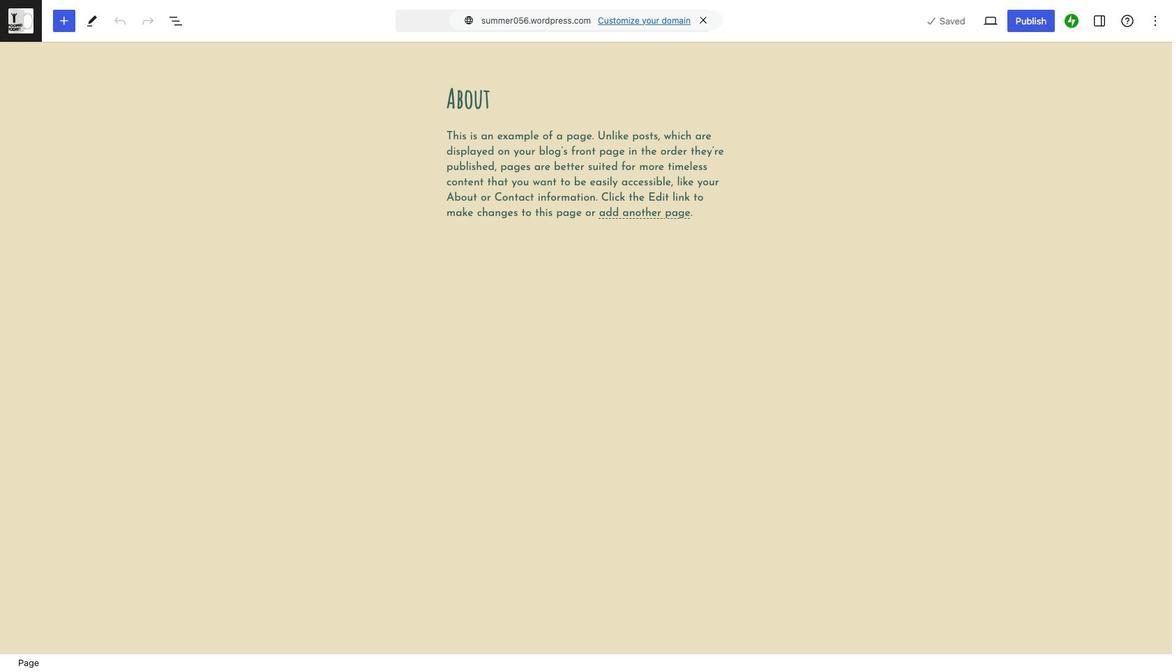Task type: locate. For each thing, give the bounding box(es) containing it.
tools image
[[84, 12, 100, 29]]

help image
[[1119, 13, 1136, 29]]

jetpack image
[[1065, 14, 1079, 28]]

options image
[[1147, 13, 1164, 29]]

settings image
[[1091, 13, 1108, 29]]

saved image
[[923, 13, 940, 29]]

editor content region
[[0, 42, 1172, 655]]

undo image
[[112, 13, 128, 29]]



Task type: describe. For each thing, give the bounding box(es) containing it.
toggle block inserter image
[[56, 13, 73, 29]]

redo image
[[140, 13, 156, 29]]

document overview image
[[167, 13, 184, 29]]

view image
[[982, 13, 999, 29]]



Task type: vqa. For each thing, say whether or not it's contained in the screenshot.
Jetpack ICON
yes



